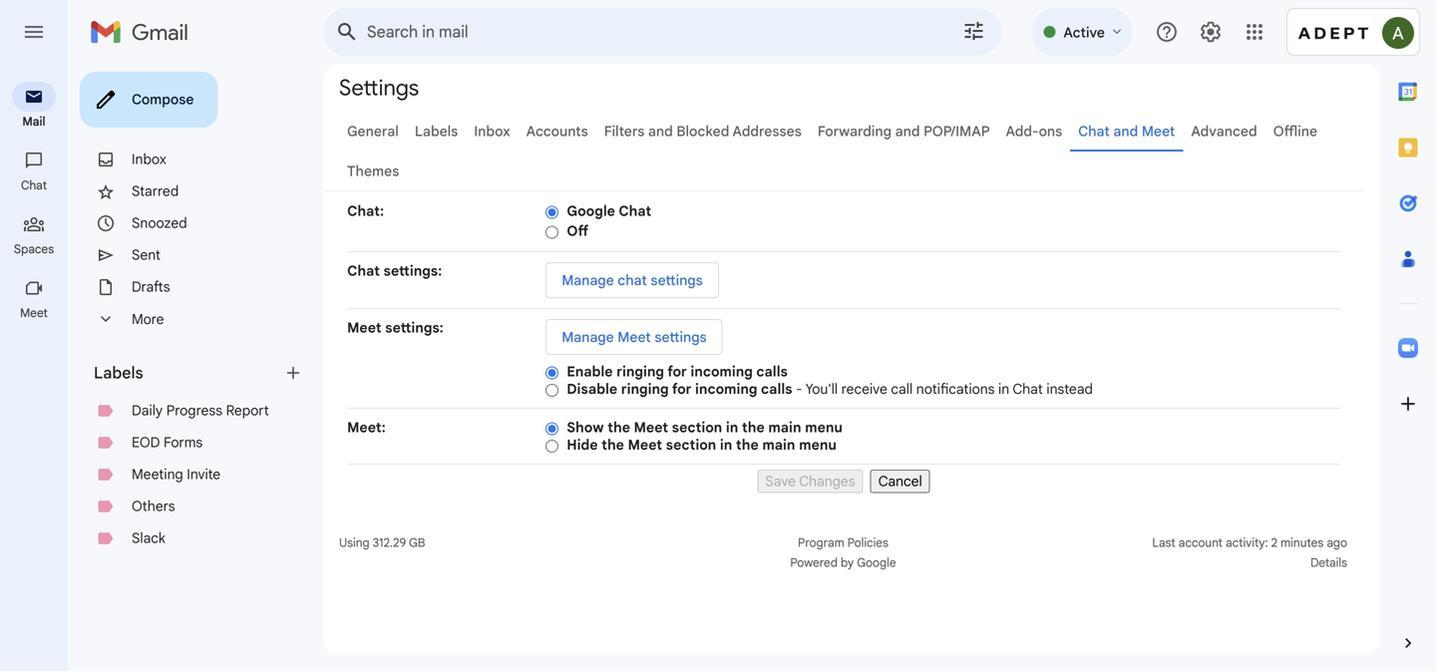 Task type: vqa. For each thing, say whether or not it's contained in the screenshot.
selected
no



Task type: describe. For each thing, give the bounding box(es) containing it.
ringing for disable
[[621, 381, 669, 398]]

forwarding and pop/imap link
[[818, 123, 990, 140]]

you'll
[[806, 381, 838, 398]]

meet:
[[347, 419, 386, 436]]

filters and blocked addresses link
[[604, 123, 802, 140]]

mail heading
[[0, 114, 68, 130]]

Disable ringing for incoming calls radio
[[546, 383, 559, 398]]

cancel button
[[871, 470, 931, 493]]

sent
[[132, 246, 161, 264]]

settings: for chat
[[384, 262, 442, 280]]

google link
[[857, 553, 896, 573]]

labels for the labels heading
[[94, 363, 143, 383]]

general link
[[347, 123, 399, 140]]

more
[[132, 311, 164, 328]]

chat
[[618, 272, 647, 289]]

using
[[339, 536, 370, 551]]

offline
[[1274, 123, 1318, 140]]

meeting
[[132, 466, 183, 483]]

blocked
[[677, 123, 730, 140]]

meet inside button
[[618, 328, 651, 346]]

0 horizontal spatial inbox
[[132, 151, 167, 168]]

advanced link
[[1192, 123, 1258, 140]]

last account activity: 2 minutes ago details
[[1153, 536, 1348, 571]]

spaces
[[14, 242, 54, 257]]

off
[[567, 222, 589, 240]]

call
[[891, 381, 913, 398]]

drafts link
[[132, 278, 170, 296]]

0 horizontal spatial inbox link
[[132, 151, 167, 168]]

show
[[567, 419, 604, 436]]

labels for labels link
[[415, 123, 458, 140]]

menu for hide the meet section in the main menu
[[799, 436, 837, 454]]

chat for chat
[[21, 178, 47, 193]]

daily progress report link
[[132, 402, 269, 420]]

0 vertical spatial google
[[567, 203, 615, 220]]

cancel
[[879, 473, 923, 490]]

chat:
[[347, 203, 384, 220]]

show the meet section in the main menu
[[567, 419, 843, 436]]

Enable ringing for incoming calls radio
[[546, 365, 559, 380]]

hide
[[567, 436, 598, 454]]

Search in mail text field
[[367, 22, 906, 42]]

meeting invite link
[[132, 466, 221, 483]]

slack link
[[132, 530, 166, 547]]

notifications
[[917, 381, 995, 398]]

snoozed link
[[132, 214, 187, 232]]

add-ons link
[[1006, 123, 1063, 140]]

meeting invite
[[132, 466, 221, 483]]

chat and meet
[[1079, 123, 1176, 140]]

google chat
[[567, 203, 652, 220]]

chat left instead
[[1013, 381, 1043, 398]]

daily
[[132, 402, 163, 420]]

snoozed
[[132, 214, 187, 232]]

changes
[[799, 473, 856, 490]]

program policies link
[[798, 536, 889, 551]]

gb
[[409, 536, 425, 551]]

gmail image
[[90, 12, 199, 52]]

section for show
[[672, 419, 723, 436]]

details
[[1311, 556, 1348, 571]]

labels link
[[415, 123, 458, 140]]

invite
[[187, 466, 221, 483]]

chat for chat and meet
[[1079, 123, 1110, 140]]

in for show the meet section in the main menu
[[726, 419, 739, 436]]

0 vertical spatial inbox link
[[474, 123, 510, 140]]

and for forwarding
[[895, 123, 920, 140]]

forms
[[164, 434, 203, 451]]

main menu image
[[22, 20, 46, 44]]

filters
[[604, 123, 645, 140]]

settings inside chat settings: manage chat settings
[[651, 272, 703, 289]]

chat and meet link
[[1079, 123, 1176, 140]]

last
[[1153, 536, 1176, 551]]

by
[[841, 556, 854, 571]]

chat heading
[[0, 178, 68, 194]]

-
[[796, 381, 803, 398]]

settings
[[339, 74, 419, 102]]

for for disable
[[672, 381, 692, 398]]

manage meet settings button
[[546, 319, 723, 355]]

starred
[[132, 183, 179, 200]]

ons
[[1039, 123, 1063, 140]]

Search in mail search field
[[323, 8, 1002, 56]]

meet settings:
[[347, 319, 444, 337]]

Hide the Meet section in the main menu radio
[[546, 439, 559, 454]]

offline link
[[1274, 123, 1318, 140]]



Task type: locate. For each thing, give the bounding box(es) containing it.
chat
[[1079, 123, 1110, 140], [21, 178, 47, 193], [619, 203, 652, 220], [347, 262, 380, 280], [1013, 381, 1043, 398]]

google
[[567, 203, 615, 220], [857, 556, 896, 571]]

eod forms
[[132, 434, 203, 451]]

save changes button
[[758, 470, 864, 493]]

activity:
[[1226, 536, 1269, 551]]

accounts link
[[526, 123, 588, 140]]

inbox
[[474, 123, 510, 140], [132, 151, 167, 168]]

labels up daily
[[94, 363, 143, 383]]

0 vertical spatial manage
[[562, 272, 614, 289]]

manage chat settings button
[[546, 262, 719, 298]]

and left 'pop/imap'
[[895, 123, 920, 140]]

meet heading
[[0, 305, 68, 321]]

inbox link
[[474, 123, 510, 140], [132, 151, 167, 168]]

menu up save changes button
[[799, 436, 837, 454]]

1 vertical spatial inbox
[[132, 151, 167, 168]]

drafts
[[132, 278, 170, 296]]

chat for chat settings: manage chat settings
[[347, 262, 380, 280]]

policies
[[848, 536, 889, 551]]

chat inside chat settings: manage chat settings
[[347, 262, 380, 280]]

navigation
[[0, 64, 70, 671], [347, 465, 1341, 493]]

ringing
[[617, 363, 664, 381], [621, 381, 669, 398]]

manage up enable
[[562, 328, 614, 346]]

1 vertical spatial google
[[857, 556, 896, 571]]

more button
[[80, 303, 311, 335]]

1 vertical spatial settings:
[[385, 319, 444, 337]]

inbox link up starred
[[132, 151, 167, 168]]

0 horizontal spatial navigation
[[0, 64, 70, 671]]

section for hide
[[666, 436, 717, 454]]

program policies powered by google
[[791, 536, 896, 571]]

3 and from the left
[[1114, 123, 1139, 140]]

2 manage from the top
[[562, 328, 614, 346]]

addresses
[[733, 123, 802, 140]]

incoming for disable
[[695, 381, 758, 398]]

powered
[[791, 556, 838, 571]]

settings inside button
[[655, 328, 707, 346]]

forwarding and pop/imap
[[818, 123, 990, 140]]

and right ons
[[1114, 123, 1139, 140]]

1 horizontal spatial navigation
[[347, 465, 1341, 493]]

general
[[347, 123, 399, 140]]

google down policies on the bottom right of the page
[[857, 556, 896, 571]]

disable ringing for incoming calls - you'll receive call notifications in chat instead
[[567, 381, 1093, 398]]

chat up chat
[[619, 203, 652, 220]]

settings up enable ringing for incoming calls
[[655, 328, 707, 346]]

ago
[[1327, 536, 1348, 551]]

for down manage meet settings
[[668, 363, 687, 381]]

meet inside heading
[[20, 306, 48, 321]]

others link
[[132, 498, 175, 515]]

save changes
[[766, 473, 856, 490]]

menu for show the meet section in the main menu
[[805, 419, 843, 436]]

program
[[798, 536, 845, 551]]

main for show the meet section in the main menu
[[769, 419, 802, 436]]

add-ons
[[1006, 123, 1063, 140]]

Show the Meet section in the main menu radio
[[546, 421, 559, 436]]

navigation containing save changes
[[347, 465, 1341, 493]]

labels right general link
[[415, 123, 458, 140]]

filters and blocked addresses
[[604, 123, 802, 140]]

312.29
[[373, 536, 406, 551]]

footer containing using
[[323, 533, 1365, 573]]

incoming
[[691, 363, 753, 381], [695, 381, 758, 398]]

calls
[[757, 363, 788, 381], [761, 381, 793, 398]]

1 horizontal spatial labels
[[415, 123, 458, 140]]

inbox up starred
[[132, 151, 167, 168]]

1 horizontal spatial google
[[857, 556, 896, 571]]

2 horizontal spatial and
[[1114, 123, 1139, 140]]

compose
[[132, 91, 194, 108]]

pop/imap
[[924, 123, 990, 140]]

incoming for enable
[[691, 363, 753, 381]]

settings:
[[384, 262, 442, 280], [385, 319, 444, 337]]

1 and from the left
[[648, 123, 673, 140]]

chat inside chat "heading"
[[21, 178, 47, 193]]

1 vertical spatial labels
[[94, 363, 143, 383]]

0 vertical spatial settings:
[[384, 262, 442, 280]]

inbox right labels link
[[474, 123, 510, 140]]

2 and from the left
[[895, 123, 920, 140]]

settings image
[[1199, 20, 1223, 44]]

themes link
[[347, 163, 399, 180]]

manage left chat
[[562, 272, 614, 289]]

ringing down "manage meet settings" button
[[617, 363, 664, 381]]

eod
[[132, 434, 160, 451]]

spaces heading
[[0, 241, 68, 257]]

support image
[[1155, 20, 1179, 44]]

enable ringing for incoming calls
[[567, 363, 788, 381]]

forwarding
[[818, 123, 892, 140]]

settings right chat
[[651, 272, 703, 289]]

Off radio
[[546, 225, 559, 240]]

and for filters
[[648, 123, 673, 140]]

receive
[[842, 381, 888, 398]]

manage inside "manage meet settings" button
[[562, 328, 614, 346]]

Google Chat radio
[[546, 205, 559, 220]]

main down the '-'
[[769, 419, 802, 436]]

in for hide the meet section in the main menu
[[720, 436, 733, 454]]

main for hide the meet section in the main menu
[[763, 436, 796, 454]]

0 vertical spatial settings
[[651, 272, 703, 289]]

chat down "chat:"
[[347, 262, 380, 280]]

sent link
[[132, 246, 161, 264]]

eod forms link
[[132, 434, 203, 451]]

mail
[[22, 114, 45, 129]]

disable
[[567, 381, 618, 398]]

footer
[[323, 533, 1365, 573]]

and for chat
[[1114, 123, 1139, 140]]

0 horizontal spatial and
[[648, 123, 673, 140]]

ringing for enable
[[617, 363, 664, 381]]

0 horizontal spatial labels
[[94, 363, 143, 383]]

0 vertical spatial inbox
[[474, 123, 510, 140]]

and
[[648, 123, 673, 140], [895, 123, 920, 140], [1114, 123, 1139, 140]]

minutes
[[1281, 536, 1324, 551]]

starred link
[[132, 183, 179, 200]]

menu
[[805, 419, 843, 436], [799, 436, 837, 454]]

for for enable
[[668, 363, 687, 381]]

2
[[1272, 536, 1278, 551]]

for up show the meet section in the main menu
[[672, 381, 692, 398]]

labels heading
[[94, 363, 283, 383]]

advanced
[[1192, 123, 1258, 140]]

main up save
[[763, 436, 796, 454]]

google up off in the top left of the page
[[567, 203, 615, 220]]

section
[[672, 419, 723, 436], [666, 436, 717, 454]]

manage
[[562, 272, 614, 289], [562, 328, 614, 346]]

using 312.29 gb
[[339, 536, 425, 551]]

1 horizontal spatial inbox
[[474, 123, 510, 140]]

meet
[[1142, 123, 1176, 140], [20, 306, 48, 321], [347, 319, 382, 337], [618, 328, 651, 346], [634, 419, 669, 436], [628, 436, 663, 454]]

chat settings: manage chat settings
[[347, 262, 703, 289]]

chat right ons
[[1079, 123, 1110, 140]]

slack
[[132, 530, 166, 547]]

hide the meet section in the main menu
[[567, 436, 837, 454]]

0 vertical spatial labels
[[415, 123, 458, 140]]

navigation containing mail
[[0, 64, 70, 671]]

1 manage from the top
[[562, 272, 614, 289]]

tab list
[[1381, 64, 1437, 600]]

settings: inside chat settings: manage chat settings
[[384, 262, 442, 280]]

the
[[608, 419, 630, 436], [742, 419, 765, 436], [602, 436, 624, 454], [736, 436, 759, 454]]

1 horizontal spatial and
[[895, 123, 920, 140]]

account
[[1179, 536, 1223, 551]]

settings: for meet
[[385, 319, 444, 337]]

calls for disable ringing for incoming calls - you'll receive call notifications in chat instead
[[761, 381, 793, 398]]

chat up spaces heading
[[21, 178, 47, 193]]

main
[[769, 419, 802, 436], [763, 436, 796, 454]]

enable
[[567, 363, 613, 381]]

advanced search options image
[[954, 11, 994, 51]]

in
[[999, 381, 1010, 398], [726, 419, 739, 436], [720, 436, 733, 454]]

details link
[[1311, 556, 1348, 571]]

compose button
[[80, 72, 218, 128]]

manage inside chat settings: manage chat settings
[[562, 272, 614, 289]]

1 vertical spatial settings
[[655, 328, 707, 346]]

add-
[[1006, 123, 1039, 140]]

for
[[668, 363, 687, 381], [672, 381, 692, 398]]

themes
[[347, 163, 399, 180]]

ringing right "disable"
[[621, 381, 669, 398]]

0 horizontal spatial google
[[567, 203, 615, 220]]

accounts
[[526, 123, 588, 140]]

calls for enable ringing for incoming calls
[[757, 363, 788, 381]]

menu down you'll
[[805, 419, 843, 436]]

inbox link right labels link
[[474, 123, 510, 140]]

search in mail image
[[329, 14, 365, 50]]

1 vertical spatial inbox link
[[132, 151, 167, 168]]

instead
[[1047, 381, 1093, 398]]

1 horizontal spatial inbox link
[[474, 123, 510, 140]]

progress
[[166, 402, 223, 420]]

1 vertical spatial manage
[[562, 328, 614, 346]]

labels
[[415, 123, 458, 140], [94, 363, 143, 383]]

save
[[766, 473, 796, 490]]

daily progress report
[[132, 402, 269, 420]]

google inside program policies powered by google
[[857, 556, 896, 571]]

and right filters
[[648, 123, 673, 140]]

others
[[132, 498, 175, 515]]

report
[[226, 402, 269, 420]]



